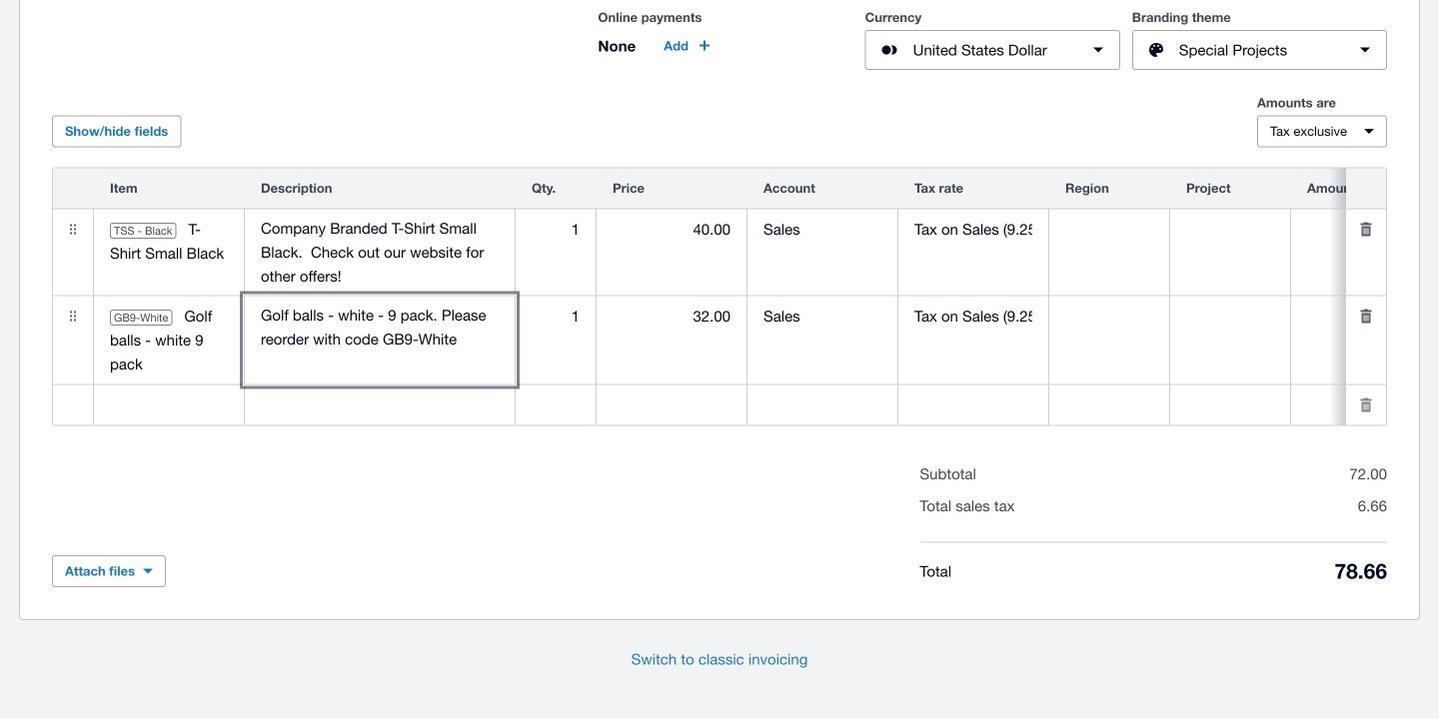 Task type: describe. For each thing, give the bounding box(es) containing it.
remove image for drag and drop line icon
[[1346, 296, 1386, 336]]

drag and drop line image
[[53, 296, 93, 336]]

more line item options element
[[1346, 169, 1386, 209]]

none text field inside invoice line item list element
[[245, 210, 515, 295]]

drag and drop line image
[[53, 210, 93, 249]]



Task type: locate. For each thing, give the bounding box(es) containing it.
remove image
[[1346, 210, 1386, 249], [1346, 296, 1386, 336], [1346, 385, 1386, 425]]

2 remove image from the top
[[1346, 296, 1386, 336]]

None text field
[[245, 296, 515, 358], [245, 386, 515, 424], [245, 296, 515, 358], [245, 386, 515, 424]]

remove image for drag and drop line image on the top of page
[[1346, 210, 1386, 249]]

1 remove image from the top
[[1346, 210, 1386, 249]]

None field
[[516, 211, 596, 248], [597, 211, 747, 248], [748, 211, 898, 248], [899, 211, 1048, 248], [1049, 211, 1169, 248], [1170, 211, 1290, 248], [1291, 211, 1439, 248], [516, 297, 596, 335], [597, 297, 747, 335], [1170, 297, 1290, 335], [1291, 297, 1439, 335], [94, 386, 244, 424], [516, 386, 596, 424], [597, 386, 747, 424], [1291, 386, 1439, 424], [516, 211, 596, 248], [597, 211, 747, 248], [748, 211, 898, 248], [899, 211, 1048, 248], [1049, 211, 1169, 248], [1170, 211, 1290, 248], [1291, 211, 1439, 248], [516, 297, 596, 335], [597, 297, 747, 335], [1170, 297, 1290, 335], [1291, 297, 1439, 335], [94, 386, 244, 424], [516, 386, 596, 424], [597, 386, 747, 424], [1291, 386, 1439, 424]]

3 remove image from the top
[[1346, 385, 1386, 425]]

invoice line item list element
[[52, 168, 1439, 426]]

2 vertical spatial remove image
[[1346, 385, 1386, 425]]

None text field
[[245, 210, 515, 295]]

1 vertical spatial remove image
[[1346, 296, 1386, 336]]

0 vertical spatial remove image
[[1346, 210, 1386, 249]]



Task type: vqa. For each thing, say whether or not it's contained in the screenshot.
the leftmost svg icon
no



